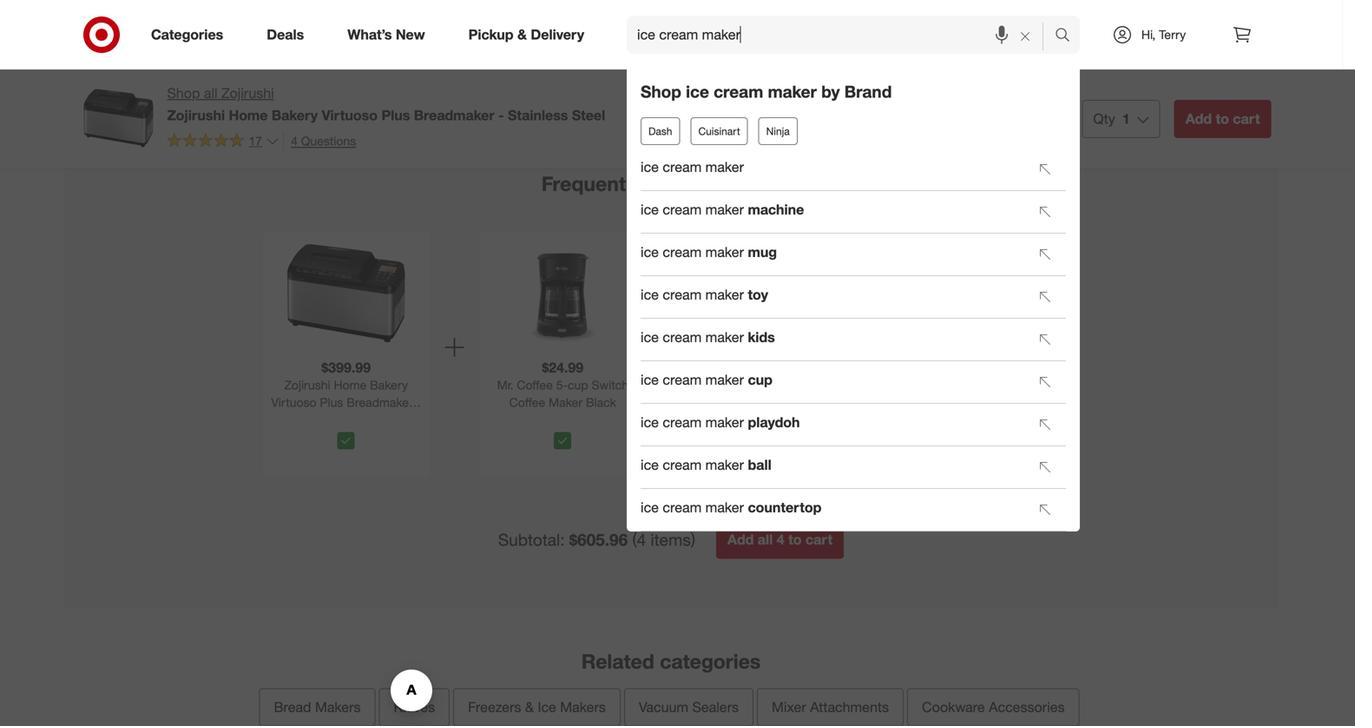 Task type: locate. For each thing, give the bounding box(es) containing it.
ice
[[686, 82, 710, 102], [641, 159, 659, 176], [641, 201, 659, 218], [641, 244, 659, 261], [641, 286, 659, 303], [641, 329, 659, 346], [641, 371, 659, 388], [641, 414, 659, 431], [641, 457, 659, 474], [641, 499, 659, 516]]

by left 'brand'
[[822, 82, 840, 102]]

by inside $85.99 stilosa espresso machine by delonghi - ec260bk
[[715, 395, 728, 410]]

maker
[[549, 395, 583, 410]]

& for delivery
[[518, 26, 527, 43]]

& for ice
[[525, 699, 534, 716]]

0 vertical spatial steel
[[572, 107, 606, 124]]

1 vertical spatial zojirushi
[[167, 107, 225, 124]]

ice cream maker ball
[[641, 457, 772, 474]]

stainless down $399.99
[[306, 412, 355, 427]]

switch
[[592, 378, 629, 393]]

0 horizontal spatial steel
[[359, 412, 386, 427]]

add inside button
[[728, 531, 754, 548]]

ball
[[748, 457, 772, 474]]

by
[[822, 82, 840, 102], [715, 395, 728, 410]]

$94.99 t-fal initiatives nonstick cookware 18pc set - red
[[926, 359, 1067, 410]]

cream for ice cream maker
[[663, 159, 702, 176]]

mr. coffee 5-cup switch coffee maker black link
[[483, 377, 643, 425]]

maker for ice cream maker ball
[[706, 457, 744, 474]]

add to cart button
[[88, 8, 159, 36], [265, 8, 336, 36], [442, 8, 514, 36], [619, 8, 691, 36], [797, 8, 868, 36], [974, 8, 1045, 36], [1151, 8, 1222, 36], [1175, 100, 1272, 138]]

virtuoso
[[322, 107, 378, 124], [271, 395, 317, 410]]

0 horizontal spatial shop
[[167, 85, 200, 102]]

cream up ice cream maker toy
[[663, 244, 702, 261]]

1 horizontal spatial steel
[[572, 107, 606, 124]]

plus inside $399.99 zojirushi home bakery virtuoso plus breadmaker - stainless steel
[[320, 395, 343, 410]]

zojirushi
[[221, 85, 274, 102], [167, 107, 225, 124], [284, 378, 331, 393]]

0 vertical spatial stainless
[[508, 107, 568, 124]]

1 horizontal spatial all
[[758, 531, 773, 548]]

cup up delonghi
[[748, 371, 773, 388]]

0 horizontal spatial cup
[[568, 378, 589, 393]]

1 horizontal spatial virtuoso
[[322, 107, 378, 124]]

coffee down mr.
[[510, 395, 546, 410]]

makers right ice
[[560, 699, 606, 716]]

all down 'countertop'
[[758, 531, 773, 548]]

1 vertical spatial by
[[715, 395, 728, 410]]

0 horizontal spatial virtuoso
[[271, 395, 317, 410]]

& right pickup
[[518, 26, 527, 43]]

cream left the stilosa
[[663, 371, 702, 388]]

shop down categories
[[167, 85, 200, 102]]

1 horizontal spatial breadmaker
[[414, 107, 495, 124]]

$94.99
[[976, 359, 1017, 376]]

maker left the toy
[[706, 286, 744, 303]]

coffee left 5-
[[517, 378, 553, 393]]

zojirushi up 17 link on the top left of page
[[167, 107, 225, 124]]

what's
[[348, 26, 392, 43]]

0 horizontal spatial makers
[[315, 699, 361, 716]]

bakery up 4 questions "link"
[[272, 107, 318, 124]]

0 vertical spatial &
[[518, 26, 527, 43]]

-
[[499, 107, 504, 124], [417, 395, 421, 410], [783, 395, 788, 410], [1037, 395, 1042, 410]]

cream up items)
[[663, 499, 702, 516]]

4 down 'countertop'
[[777, 531, 785, 548]]

ec260bk
[[791, 395, 844, 410]]

hi,
[[1142, 27, 1156, 42]]

1 vertical spatial plus
[[320, 395, 343, 410]]

add to cart
[[96, 15, 151, 28], [273, 15, 329, 28], [450, 15, 506, 28], [627, 15, 683, 28], [804, 15, 860, 28], [982, 15, 1037, 28], [1159, 15, 1215, 28], [1186, 110, 1261, 127]]

cuisinart
[[699, 125, 741, 138]]

0 vertical spatial home
[[229, 107, 268, 124]]

1 horizontal spatial 4
[[777, 531, 785, 548]]

cream up ice cream maker kids
[[663, 286, 702, 303]]

1 vertical spatial steel
[[359, 412, 386, 427]]

all up 17 link on the top left of page
[[204, 85, 218, 102]]

4 inside "link"
[[291, 133, 298, 148]]

0 horizontal spatial bakery
[[272, 107, 318, 124]]

deals
[[267, 26, 304, 43]]

cup
[[748, 371, 773, 388], [568, 378, 589, 393]]

fal
[[943, 378, 955, 393]]

cart
[[131, 15, 151, 28], [308, 15, 329, 28], [486, 15, 506, 28], [663, 15, 683, 28], [840, 15, 860, 28], [1017, 15, 1037, 28], [1194, 15, 1215, 28], [1234, 110, 1261, 127], [806, 531, 833, 548]]

0 horizontal spatial breadmaker
[[347, 395, 413, 410]]

maker
[[768, 82, 817, 102], [706, 159, 744, 176], [706, 201, 744, 218], [706, 244, 744, 261], [706, 286, 744, 303], [706, 329, 744, 346], [706, 371, 744, 388], [706, 414, 744, 431], [706, 457, 744, 474], [706, 499, 744, 516]]

1 vertical spatial all
[[758, 531, 773, 548]]

makers
[[315, 699, 361, 716], [560, 699, 606, 716]]

maker up delonghi
[[706, 371, 744, 388]]

home down $399.99
[[334, 378, 367, 393]]

1 horizontal spatial by
[[822, 82, 840, 102]]

stilosa espresso machine by delonghi - ec260bk link
[[700, 377, 859, 425]]

freezers & ice makers link
[[453, 688, 621, 726]]

1 horizontal spatial makers
[[560, 699, 606, 716]]

1 vertical spatial &
[[525, 699, 534, 716]]

shop up the dash link
[[641, 82, 682, 102]]

knives
[[394, 699, 435, 716]]

1 vertical spatial bakery
[[370, 378, 408, 393]]

0 vertical spatial bakery
[[272, 107, 318, 124]]

makers right the bread
[[315, 699, 361, 716]]

add
[[96, 15, 115, 28], [273, 15, 293, 28], [450, 15, 470, 28], [627, 15, 647, 28], [804, 15, 824, 28], [982, 15, 1001, 28], [1159, 15, 1178, 28], [1186, 110, 1213, 127], [728, 531, 754, 548]]

brand
[[845, 82, 892, 102]]

cookware
[[926, 395, 981, 410], [922, 699, 986, 716]]

subtotal: $605.96 (4 items)
[[498, 530, 696, 550]]

stainless down pickup & delivery "link" at the left top of page
[[508, 107, 568, 124]]

vacuum sealers
[[639, 699, 739, 716]]

maker left ball
[[706, 457, 744, 474]]

1 makers from the left
[[315, 699, 361, 716]]

add all 4 to cart
[[728, 531, 833, 548]]

maker down 'ice cream maker ball'
[[706, 499, 744, 516]]

image of zojirushi home bakery virtuoso plus breadmaker - stainless steel image
[[84, 83, 153, 153]]

0 vertical spatial zojirushi
[[221, 85, 274, 102]]

plus down $399.99
[[320, 395, 343, 410]]

initiatives
[[959, 378, 1010, 393]]

0 vertical spatial 4
[[291, 133, 298, 148]]

ice for ice cream maker kids
[[641, 329, 659, 346]]

shop ice cream maker by brand
[[641, 82, 892, 102]]

1 vertical spatial breadmaker
[[347, 395, 413, 410]]

all for shop
[[204, 85, 218, 102]]

maker for ice cream maker playdoh
[[706, 414, 744, 431]]

zojirushi down $399.99
[[284, 378, 331, 393]]

cream up 'ice cream maker ball'
[[663, 414, 702, 431]]

stilosa espresso machine by delonghi - ec260bk image
[[721, 235, 839, 352]]

shop for shop all zojirushi zojirushi home bakery virtuoso plus breadmaker - stainless steel
[[167, 85, 200, 102]]

zojirushi home bakery virtuoso plus breadmaker - stainless steel image
[[287, 235, 405, 352]]

cookware down fal
[[926, 395, 981, 410]]

1 horizontal spatial plus
[[382, 107, 410, 124]]

0 vertical spatial all
[[204, 85, 218, 102]]

1 vertical spatial stainless
[[306, 412, 355, 427]]

dash link
[[641, 117, 681, 145]]

1 vertical spatial cookware
[[922, 699, 986, 716]]

cup inside '$24.99 mr. coffee 5-cup switch coffee maker black'
[[568, 378, 589, 393]]

ice for ice cream maker toy
[[641, 286, 659, 303]]

0 horizontal spatial plus
[[320, 395, 343, 410]]

maker left mug
[[706, 244, 744, 261]]

all inside button
[[758, 531, 773, 548]]

steel up frequently at the left
[[572, 107, 606, 124]]

maker for ice cream maker mug
[[706, 244, 744, 261]]

maker down cuisinart
[[706, 159, 744, 176]]

home up 17
[[229, 107, 268, 124]]

cup up maker
[[568, 378, 589, 393]]

&
[[518, 26, 527, 43], [525, 699, 534, 716]]

1 vertical spatial home
[[334, 378, 367, 393]]

bakery
[[272, 107, 318, 124], [370, 378, 408, 393]]

cream down bought
[[663, 201, 702, 218]]

steel down $399.99
[[359, 412, 386, 427]]

4 left the questions
[[291, 133, 298, 148]]

all inside shop all zojirushi zojirushi home bakery virtuoso plus breadmaker - stainless steel
[[204, 85, 218, 102]]

None checkbox
[[338, 432, 355, 450], [554, 432, 572, 450], [771, 432, 788, 450], [988, 432, 1005, 450], [338, 432, 355, 450], [554, 432, 572, 450], [771, 432, 788, 450], [988, 432, 1005, 450]]

ice
[[538, 699, 557, 716]]

- inside $85.99 stilosa espresso machine by delonghi - ec260bk
[[783, 395, 788, 410]]

shop
[[641, 82, 682, 102], [167, 85, 200, 102]]

virtuoso inside shop all zojirushi zojirushi home bakery virtuoso plus breadmaker - stainless steel
[[322, 107, 378, 124]]

by down the stilosa
[[715, 395, 728, 410]]

1 vertical spatial virtuoso
[[271, 395, 317, 410]]

maker for ice cream maker machine
[[706, 201, 744, 218]]

- inside shop all zojirushi zojirushi home bakery virtuoso plus breadmaker - stainless steel
[[499, 107, 504, 124]]

home
[[229, 107, 268, 124], [334, 378, 367, 393]]

- inside $399.99 zojirushi home bakery virtuoso plus breadmaker - stainless steel
[[417, 395, 421, 410]]

17
[[249, 133, 262, 148]]

stainless inside $399.99 zojirushi home bakery virtuoso plus breadmaker - stainless steel
[[306, 412, 355, 427]]

all for add
[[758, 531, 773, 548]]

bakery down $399.99
[[370, 378, 408, 393]]

cream down ice cream maker toy
[[663, 329, 702, 346]]

2 vertical spatial zojirushi
[[284, 378, 331, 393]]

freezers & ice makers
[[468, 699, 606, 716]]

pickup & delivery
[[469, 26, 585, 43]]

0 vertical spatial breadmaker
[[414, 107, 495, 124]]

subtotal:
[[498, 530, 565, 550]]

0 vertical spatial plus
[[382, 107, 410, 124]]

0 horizontal spatial home
[[229, 107, 268, 124]]

related categories
[[582, 649, 761, 674]]

cookware left accessories
[[922, 699, 986, 716]]

frequently
[[542, 171, 642, 196]]

maker for ice cream maker countertop
[[706, 499, 744, 516]]

0 horizontal spatial all
[[204, 85, 218, 102]]

0 vertical spatial cookware
[[926, 395, 981, 410]]

mr.
[[497, 378, 514, 393]]

shop inside shop all zojirushi zojirushi home bakery virtuoso plus breadmaker - stainless steel
[[167, 85, 200, 102]]

maker left "kids" on the top
[[706, 329, 744, 346]]

cookware accessories
[[922, 699, 1065, 716]]

frequently bought together
[[542, 171, 801, 196]]

& inside "link"
[[518, 26, 527, 43]]

1 horizontal spatial stainless
[[508, 107, 568, 124]]

bakery inside shop all zojirushi zojirushi home bakery virtuoso plus breadmaker - stainless steel
[[272, 107, 318, 124]]

plus down what's new link
[[382, 107, 410, 124]]

1 horizontal spatial bakery
[[370, 378, 408, 393]]

zojirushi up 17
[[221, 85, 274, 102]]

search button
[[1048, 16, 1089, 57]]

1 horizontal spatial home
[[334, 378, 367, 393]]

cream down the dash link
[[663, 159, 702, 176]]

espresso
[[749, 378, 800, 393]]

ice for ice cream maker countertop
[[641, 499, 659, 516]]

mixer
[[772, 699, 807, 716]]

delivery
[[531, 26, 585, 43]]

cream down ice cream maker playdoh
[[663, 457, 702, 474]]

What can we help you find? suggestions appear below search field
[[627, 16, 1060, 54]]

maker down the together
[[706, 201, 744, 218]]

$399.99 zojirushi home bakery virtuoso plus breadmaker - stainless steel
[[271, 359, 421, 427]]

terry
[[1160, 27, 1187, 42]]

plus inside shop all zojirushi zojirushi home bakery virtuoso plus breadmaker - stainless steel
[[382, 107, 410, 124]]

& left ice
[[525, 699, 534, 716]]

0 vertical spatial by
[[822, 82, 840, 102]]

4 questions
[[291, 133, 356, 148]]

1 horizontal spatial shop
[[641, 82, 682, 102]]

0 horizontal spatial by
[[715, 395, 728, 410]]

0 vertical spatial virtuoso
[[322, 107, 378, 124]]

0 horizontal spatial 4
[[291, 133, 298, 148]]

delonghi
[[732, 395, 780, 410]]

together
[[720, 171, 801, 196]]

zojirushi home bakery virtuoso plus breadmaker - stainless steel link
[[267, 377, 426, 427]]

cream
[[714, 82, 764, 102], [663, 159, 702, 176], [663, 201, 702, 218], [663, 244, 702, 261], [663, 286, 702, 303], [663, 329, 702, 346], [663, 371, 702, 388], [663, 414, 702, 431], [663, 457, 702, 474], [663, 499, 702, 516]]

0 horizontal spatial stainless
[[306, 412, 355, 427]]

$399.99
[[322, 359, 371, 376]]

knives link
[[379, 688, 450, 726]]

- inside the $94.99 t-fal initiatives nonstick cookware 18pc set - red
[[1037, 395, 1042, 410]]

maker down delonghi
[[706, 414, 744, 431]]

1 vertical spatial 4
[[777, 531, 785, 548]]

$24.99 mr. coffee 5-cup switch coffee maker black
[[497, 359, 629, 410]]

steel
[[572, 107, 606, 124], [359, 412, 386, 427]]



Task type: vqa. For each thing, say whether or not it's contained in the screenshot.
Circle
no



Task type: describe. For each thing, give the bounding box(es) containing it.
$85.99 stilosa espresso machine by delonghi - ec260bk
[[710, 359, 850, 410]]

categories
[[660, 649, 761, 674]]

cream for ice cream maker toy
[[663, 286, 702, 303]]

mr. coffee 5-cup switch coffee maker black image
[[504, 235, 622, 352]]

categories link
[[136, 16, 245, 54]]

18pc
[[984, 395, 1012, 410]]

accessories
[[989, 699, 1065, 716]]

home inside shop all zojirushi zojirushi home bakery virtuoso plus breadmaker - stainless steel
[[229, 107, 268, 124]]

questions
[[301, 133, 356, 148]]

home inside $399.99 zojirushi home bakery virtuoso plus breadmaker - stainless steel
[[334, 378, 367, 393]]

new
[[396, 26, 425, 43]]

shop all zojirushi zojirushi home bakery virtuoso plus breadmaker - stainless steel
[[167, 85, 606, 124]]

cream for ice cream maker machine
[[663, 201, 702, 218]]

dash
[[649, 125, 673, 138]]

1 vertical spatial coffee
[[510, 395, 546, 410]]

to inside button
[[789, 531, 802, 548]]

pickup
[[469, 26, 514, 43]]

what's new
[[348, 26, 425, 43]]

bread makers
[[274, 699, 361, 716]]

maker for ice cream maker toy
[[706, 286, 744, 303]]

cream for ice cream maker ball
[[663, 457, 702, 474]]

ice cream maker machine
[[641, 201, 805, 218]]

vacuum sealers link
[[624, 688, 754, 726]]

cart inside button
[[806, 531, 833, 548]]

maker for ice cream maker kids
[[706, 329, 744, 346]]

cookware accessories link
[[908, 688, 1080, 726]]

playdoh
[[748, 414, 800, 431]]

ninja link
[[759, 117, 798, 145]]

ice cream maker link
[[641, 150, 1025, 189]]

cream for ice cream maker playdoh
[[663, 414, 702, 431]]

breadmaker inside shop all zojirushi zojirushi home bakery virtuoso plus breadmaker - stainless steel
[[414, 107, 495, 124]]

stilosa
[[710, 378, 746, 393]]

vacuum
[[639, 699, 689, 716]]

t-
[[932, 378, 943, 393]]

cookware inside "link"
[[922, 699, 986, 716]]

4 questions link
[[283, 131, 356, 151]]

cream for ice cream maker countertop
[[663, 499, 702, 516]]

17 link
[[167, 131, 280, 152]]

red
[[1045, 395, 1067, 410]]

(4
[[633, 530, 646, 550]]

toy
[[748, 286, 769, 303]]

0 vertical spatial coffee
[[517, 378, 553, 393]]

bread makers link
[[259, 688, 376, 726]]

ice cream maker
[[641, 159, 744, 176]]

pickup & delivery link
[[454, 16, 606, 54]]

t-fal initiatives nonstick cookware 18pc set - red image
[[938, 235, 1055, 352]]

maker for ice cream maker cup
[[706, 371, 744, 388]]

ice for ice cream maker cup
[[641, 371, 659, 388]]

freezers
[[468, 699, 522, 716]]

cream for ice cream maker kids
[[663, 329, 702, 346]]

steel inside $399.99 zojirushi home bakery virtuoso plus breadmaker - stainless steel
[[359, 412, 386, 427]]

ice cream maker kids
[[641, 329, 775, 346]]

ice cream maker playdoh
[[641, 414, 800, 431]]

virtuoso inside $399.99 zojirushi home bakery virtuoso plus breadmaker - stainless steel
[[271, 395, 317, 410]]

ice cream maker countertop
[[641, 499, 822, 516]]

2 makers from the left
[[560, 699, 606, 716]]

nonstick
[[1013, 378, 1061, 393]]

machine
[[748, 201, 805, 218]]

maker for ice cream maker
[[706, 159, 744, 176]]

ice cream maker toy
[[641, 286, 769, 303]]

hi, terry
[[1142, 27, 1187, 42]]

ice for ice cream maker mug
[[641, 244, 659, 261]]

kids
[[748, 329, 775, 346]]

black
[[586, 395, 617, 410]]

by for brand
[[822, 82, 840, 102]]

$85.99
[[759, 359, 801, 376]]

bought
[[647, 171, 715, 196]]

cream up "cuisinart" link at the right of page
[[714, 82, 764, 102]]

machine
[[803, 378, 850, 393]]

by for delonghi
[[715, 395, 728, 410]]

ninja
[[767, 125, 790, 138]]

steel inside shop all zojirushi zojirushi home bakery virtuoso plus breadmaker - stainless steel
[[572, 107, 606, 124]]

add all 4 to cart button
[[717, 521, 844, 559]]

ice for ice cream maker ball
[[641, 457, 659, 474]]

mixer attachments link
[[757, 688, 904, 726]]

cream for ice cream maker mug
[[663, 244, 702, 261]]

mixer attachments
[[772, 699, 889, 716]]

search
[[1048, 28, 1089, 45]]

related
[[582, 649, 655, 674]]

breadmaker inside $399.99 zojirushi home bakery virtuoso plus breadmaker - stainless steel
[[347, 395, 413, 410]]

mug
[[748, 244, 777, 261]]

$605.96
[[570, 530, 628, 550]]

cookware inside the $94.99 t-fal initiatives nonstick cookware 18pc set - red
[[926, 395, 981, 410]]

cuisinart link
[[691, 117, 748, 145]]

items)
[[651, 530, 696, 550]]

t-fal initiatives nonstick cookware 18pc set - red link
[[917, 377, 1076, 425]]

zojirushi inside $399.99 zojirushi home bakery virtuoso plus breadmaker - stainless steel
[[284, 378, 331, 393]]

ice cream maker mug
[[641, 244, 777, 261]]

stainless inside shop all zojirushi zojirushi home bakery virtuoso plus breadmaker - stainless steel
[[508, 107, 568, 124]]

1 horizontal spatial cup
[[748, 371, 773, 388]]

maker up ninja link
[[768, 82, 817, 102]]

shop for shop ice cream maker by brand
[[641, 82, 682, 102]]

cream for ice cream maker cup
[[663, 371, 702, 388]]

ice for ice cream maker machine
[[641, 201, 659, 218]]

4 inside button
[[777, 531, 785, 548]]

ice for ice cream maker playdoh
[[641, 414, 659, 431]]

attachments
[[811, 699, 889, 716]]

5-
[[557, 378, 568, 393]]

categories
[[151, 26, 223, 43]]

ice cream maker cup
[[641, 371, 773, 388]]

ice for ice cream maker
[[641, 159, 659, 176]]

deals link
[[252, 16, 326, 54]]

bakery inside $399.99 zojirushi home bakery virtuoso plus breadmaker - stainless steel
[[370, 378, 408, 393]]

set
[[1015, 395, 1034, 410]]

countertop
[[748, 499, 822, 516]]



